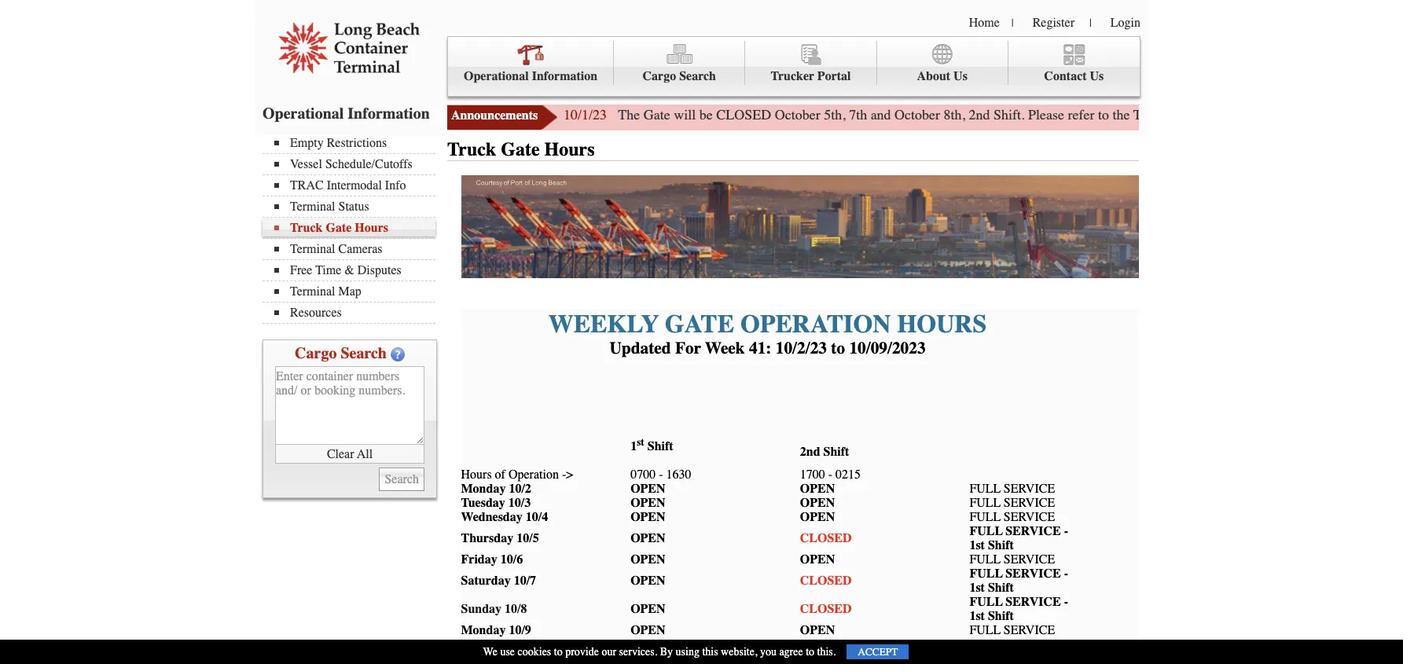 Task type: locate. For each thing, give the bounding box(es) containing it.
| right home
[[1012, 17, 1014, 30]]

services.
[[619, 646, 658, 659]]

2 october from the left
[[895, 106, 941, 123]]

7 full from the top
[[970, 596, 1003, 610]]

2 us from the left
[[1090, 69, 1104, 83]]

us for contact us
[[1090, 69, 1104, 83]]

information up restrictions
[[348, 105, 430, 123]]

1 vertical spatial operational
[[263, 105, 344, 123]]

1 vertical spatial cargo
[[295, 344, 337, 363]]

1 horizontal spatial october
[[895, 106, 941, 123]]

0 horizontal spatial menu bar
[[263, 134, 444, 324]]

1 horizontal spatial operational
[[464, 69, 529, 83]]

full service - 1st shift for 10/8
[[970, 596, 1069, 624]]

operational up announcements
[[464, 69, 529, 83]]

0 vertical spatial 1st
[[970, 539, 985, 553]]

1 vertical spatial information
[[348, 105, 430, 123]]

hours inside empty restrictions vessel schedule/cutoffs trac intermodal info terminal status truck gate hours terminal cameras free time & disputes terminal map resources
[[355, 221, 389, 235]]

tuesday
[[461, 496, 506, 511]]

1 horizontal spatial operational information
[[464, 69, 598, 83]]

thursday 10/5
[[461, 532, 539, 546]]

gate
[[644, 106, 671, 123], [1171, 106, 1197, 123], [501, 138, 540, 160], [326, 221, 352, 235]]

0700 - 1630
[[631, 468, 692, 482]]

0 horizontal spatial operational information
[[263, 105, 430, 123]]

monday for monday 10/9
[[461, 624, 506, 638]]

1 horizontal spatial |
[[1090, 17, 1092, 30]]

terminal
[[290, 200, 335, 214], [290, 242, 335, 256], [290, 285, 335, 299]]

hours left web
[[1201, 106, 1236, 123]]

6 full from the top
[[970, 567, 1003, 581]]

sunday 10/8
[[461, 603, 527, 617]]

operational up the empty
[[263, 105, 344, 123]]

4 full service from the top
[[970, 624, 1056, 638]]

and
[[871, 106, 892, 123]]

2 full service - 1st shift from the top
[[970, 567, 1069, 596]]

register link
[[1033, 16, 1075, 30]]

0 vertical spatial 2nd
[[969, 106, 991, 123]]

1 full from the top
[[970, 482, 1001, 496]]

portal
[[818, 69, 851, 83]]

refer
[[1068, 106, 1095, 123]]

truck right the
[[1134, 106, 1167, 123]]

search up 'be'
[[680, 69, 716, 83]]

1 1st from the top
[[970, 539, 985, 553]]

service
[[1004, 482, 1056, 496], [1004, 496, 1056, 511], [1004, 511, 1056, 525], [1006, 525, 1061, 539], [1006, 567, 1061, 581], [1006, 596, 1061, 610], [1004, 624, 1056, 638]]

shift for saturday 10/7
[[988, 581, 1014, 596]]

shift for sunday 10/8
[[988, 610, 1014, 624]]

0 vertical spatial cargo search
[[643, 69, 716, 83]]

1 vertical spatial terminal
[[290, 242, 335, 256]]

login
[[1111, 16, 1141, 30]]

by
[[660, 646, 673, 659]]

truck
[[1134, 106, 1167, 123], [447, 138, 496, 160], [290, 221, 323, 235]]

2 vertical spatial terminal
[[290, 285, 335, 299]]

5th,
[[824, 106, 846, 123]]

0 horizontal spatial |
[[1012, 17, 1014, 30]]

trucker
[[771, 69, 815, 83]]

truck down the 'trac'
[[290, 221, 323, 235]]

serv
[[1004, 553, 1035, 567]]

about us
[[917, 69, 968, 83]]

1st for 10/8
[[970, 610, 985, 624]]

information up 10/1/23
[[532, 69, 598, 83]]

| left login link
[[1090, 17, 1092, 30]]

hours
[[1201, 106, 1236, 123], [545, 138, 595, 160], [355, 221, 389, 235], [461, 468, 492, 482]]

full service for tuesday 10/3
[[970, 496, 1056, 511]]

truck inside empty restrictions vessel schedule/cutoffs trac intermodal info terminal status truck gate hours terminal cameras free time & disputes terminal map resources
[[290, 221, 323, 235]]

Enter container numbers and/ or booking numbers.  text field
[[275, 366, 425, 445]]

all
[[357, 447, 373, 461]]

1630
[[666, 468, 692, 482]]

monday down sunday on the bottom of page
[[461, 624, 506, 638]]

please
[[1029, 106, 1065, 123]]

operational information
[[464, 69, 598, 83], [263, 105, 430, 123]]

1st for 10/5
[[970, 539, 985, 553]]

empty restrictions link
[[274, 136, 436, 150]]

0 vertical spatial truck
[[1134, 106, 1167, 123]]

about
[[917, 69, 951, 83]]

1 full service from the top
[[970, 482, 1056, 496]]

None submit
[[379, 468, 425, 492]]

cargo search up will
[[643, 69, 716, 83]]

10/7
[[514, 574, 536, 588]]

1 monday from the top
[[461, 482, 506, 496]]

3 1st from the top
[[970, 610, 985, 624]]

1 us from the left
[[954, 69, 968, 83]]

0 vertical spatial monday
[[461, 482, 506, 496]]

0 horizontal spatial truck
[[290, 221, 323, 235]]

cargo search
[[643, 69, 716, 83], [295, 344, 387, 363]]

vessel
[[290, 157, 322, 171]]

2 horizontal spatial truck
[[1134, 106, 1167, 123]]

for
[[1296, 106, 1313, 123]]

1 horizontal spatial search
[[680, 69, 716, 83]]

0 horizontal spatial search
[[341, 344, 387, 363]]

about us link
[[877, 41, 1009, 85]]

hours up cameras
[[355, 221, 389, 235]]

0 horizontal spatial october
[[775, 106, 821, 123]]

2 monday from the top
[[461, 624, 506, 638]]

2 full service from the top
[[970, 496, 1056, 511]]

3 full service from the top
[[970, 511, 1056, 525]]

8 full from the top
[[970, 624, 1001, 638]]

10/1/23 the gate will be closed october 5th, 7th and october 8th, 2nd shift. please refer to the truck gate hours web page for further gate deta
[[564, 106, 1404, 123]]

deta
[[1386, 106, 1404, 123]]

terminal up free
[[290, 242, 335, 256]]

open
[[631, 482, 666, 496], [800, 482, 835, 496], [631, 496, 666, 511], [800, 496, 835, 511], [631, 511, 666, 525], [800, 511, 835, 525], [631, 532, 666, 546], [631, 553, 666, 567], [800, 553, 835, 567], [631, 574, 666, 588], [631, 603, 666, 617], [631, 624, 666, 638], [800, 624, 835, 638]]

0 vertical spatial operational information
[[464, 69, 598, 83]]

|
[[1012, 17, 1014, 30], [1090, 17, 1092, 30]]

1 vertical spatial cargo search
[[295, 344, 387, 363]]

hours of operation ->
[[461, 468, 574, 482]]

us right the contact
[[1090, 69, 1104, 83]]

1 full service - 1st shift from the top
[[970, 525, 1069, 553]]

shift.
[[994, 106, 1025, 123]]

1 horizontal spatial truck
[[447, 138, 496, 160]]

5 full from the top
[[970, 553, 1001, 567]]

menu bar containing operational information
[[447, 36, 1141, 97]]

resources link
[[274, 306, 436, 320]]

0 vertical spatial terminal
[[290, 200, 335, 214]]

2 vertical spatial 1st
[[970, 610, 985, 624]]

1 vertical spatial 1st
[[970, 581, 985, 596]]

0700
[[631, 468, 656, 482]]

website,
[[721, 646, 758, 659]]

for
[[676, 339, 701, 358]]

cargo up will
[[643, 69, 676, 83]]

0 vertical spatial operational
[[464, 69, 529, 83]]

hours down 10/1/23
[[545, 138, 595, 160]]

41:
[[749, 339, 772, 358]]

status
[[339, 200, 369, 214]]

cargo down resources
[[295, 344, 337, 363]]

1700 - 0215
[[800, 468, 861, 482]]

10/6
[[501, 553, 523, 567]]

schedule/cutoffs
[[325, 157, 413, 171]]

us right the about on the right top of the page
[[954, 69, 968, 83]]

hours left the of
[[461, 468, 492, 482]]

to right 10/2/23
[[831, 339, 845, 358]]

shift for thursday 10/5
[[988, 539, 1014, 553]]

1 vertical spatial truck
[[447, 138, 496, 160]]

terminal up resources
[[290, 285, 335, 299]]

1 vertical spatial operational information
[[263, 105, 430, 123]]

1 horizontal spatial us
[[1090, 69, 1104, 83]]

full service for monday 10/2
[[970, 482, 1056, 496]]

october right and
[[895, 106, 941, 123]]

2nd up 1700
[[800, 445, 821, 459]]

shift​
[[648, 440, 674, 454]]

contact us link
[[1009, 41, 1140, 85]]

0 horizontal spatial cargo
[[295, 344, 337, 363]]

2 vertical spatial truck
[[290, 221, 323, 235]]

7th
[[849, 106, 868, 123]]

3 full service - 1st shift from the top
[[970, 596, 1069, 624]]

full service - 1st shift
[[970, 525, 1069, 553], [970, 567, 1069, 596], [970, 596, 1069, 624]]

1st for 10/7
[[970, 581, 985, 596]]

2nd shift
[[800, 445, 850, 459]]

web
[[1239, 106, 1263, 123]]

to
[[1099, 106, 1110, 123], [831, 339, 845, 358], [554, 646, 563, 659], [806, 646, 815, 659]]

updated
[[610, 339, 671, 358]]

clear all
[[327, 447, 373, 461]]

full service - 1st shift for 10/5
[[970, 525, 1069, 553]]

0 vertical spatial information
[[532, 69, 598, 83]]

1 vertical spatial monday
[[461, 624, 506, 638]]

shift
[[824, 445, 850, 459], [988, 539, 1014, 553], [988, 581, 1014, 596], [988, 610, 1014, 624]]

0 vertical spatial cargo
[[643, 69, 676, 83]]

>
[[566, 468, 574, 482]]

to left the
[[1099, 106, 1110, 123]]

cargo search down resources "link"
[[295, 344, 387, 363]]

operational information up empty restrictions link
[[263, 105, 430, 123]]

10/2/23
[[776, 339, 827, 358]]

search down resources "link"
[[341, 344, 387, 363]]

operational information up announcements
[[464, 69, 598, 83]]

1 horizontal spatial menu bar
[[447, 36, 1141, 97]]

1 vertical spatial menu bar
[[263, 134, 444, 324]]

1 horizontal spatial cargo search
[[643, 69, 716, 83]]

0 horizontal spatial 2nd
[[800, 445, 821, 459]]

monday up wednesday at the bottom of the page
[[461, 482, 506, 496]]

you
[[760, 646, 777, 659]]

be
[[700, 106, 713, 123]]

october left '5th,'
[[775, 106, 821, 123]]

2 1st from the top
[[970, 581, 985, 596]]

terminal down the 'trac'
[[290, 200, 335, 214]]

menu bar
[[447, 36, 1141, 97], [263, 134, 444, 324]]

1 vertical spatial 2nd
[[800, 445, 821, 459]]

using
[[676, 646, 700, 659]]

trucker portal link
[[746, 41, 877, 85]]

monday for monday 10/2
[[461, 482, 506, 496]]

full
[[970, 482, 1001, 496], [970, 496, 1001, 511], [970, 511, 1001, 525], [970, 525, 1003, 539], [970, 553, 1001, 567], [970, 567, 1003, 581], [970, 596, 1003, 610], [970, 624, 1001, 638]]

info
[[385, 179, 406, 193]]

10/8
[[505, 603, 527, 617]]

monday 10/9
[[461, 624, 531, 638]]

0 horizontal spatial us
[[954, 69, 968, 83]]

empty restrictions vessel schedule/cutoffs trac intermodal info terminal status truck gate hours terminal cameras free time & disputes terminal map resources
[[290, 136, 413, 320]]

truck down announcements
[[447, 138, 496, 160]]

disputes
[[358, 263, 402, 278]]

intermodal
[[327, 179, 382, 193]]

0 horizontal spatial information
[[348, 105, 430, 123]]

10/5
[[517, 532, 539, 546]]

10/4
[[526, 511, 548, 525]]

0 vertical spatial menu bar
[[447, 36, 1141, 97]]

2nd right 8th,
[[969, 106, 991, 123]]



Task type: describe. For each thing, give the bounding box(es) containing it.
menu bar containing empty restrictions
[[263, 134, 444, 324]]

contact
[[1045, 69, 1087, 83]]

further
[[1316, 106, 1355, 123]]

1 vertical spatial search
[[341, 344, 387, 363]]

monday 10/2
[[461, 482, 531, 496]]

contact us
[[1045, 69, 1104, 83]]

our
[[602, 646, 617, 659]]

wednesday
[[461, 511, 523, 525]]

0 horizontal spatial operational
[[263, 105, 344, 123]]

accept
[[858, 646, 898, 658]]

trac
[[290, 179, 324, 193]]

provide
[[566, 646, 599, 659]]

1700
[[800, 468, 826, 482]]

gate
[[1359, 106, 1382, 123]]

gate
[[665, 310, 735, 339]]

login link
[[1111, 16, 1141, 30]]

cargo search link
[[614, 41, 746, 85]]

terminal cameras link
[[274, 242, 436, 256]]

truck gate hours link
[[274, 221, 436, 235]]

restrictions
[[327, 136, 387, 150]]

trucker portal
[[771, 69, 851, 83]]

10/1/23
[[564, 106, 607, 123]]

trac intermodal info link
[[274, 179, 436, 193]]

1 st shift​
[[631, 436, 674, 454]]

friday 10/6
[[461, 553, 523, 567]]

truck gate hours
[[447, 138, 595, 160]]

to left 'provide' on the bottom of the page
[[554, 646, 563, 659]]

the
[[1113, 106, 1131, 123]]

weekly
[[549, 310, 659, 339]]

page
[[1266, 106, 1293, 123]]

full service for wednesday 10/4
[[970, 511, 1056, 525]]

thursday
[[461, 532, 514, 546]]

vessel schedule/cutoffs link
[[274, 157, 436, 171]]

will
[[674, 106, 696, 123]]

1 horizontal spatial 2nd
[[969, 106, 991, 123]]

1 | from the left
[[1012, 17, 1014, 30]]

1 horizontal spatial cargo
[[643, 69, 676, 83]]

free time & disputes link
[[274, 263, 436, 278]]

use
[[500, 646, 515, 659]]

0 vertical spatial search
[[680, 69, 716, 83]]

3 terminal from the top
[[290, 285, 335, 299]]

operation
[[509, 468, 559, 482]]

we use cookies to provide our services. by using this website, you agree to this.
[[483, 646, 836, 659]]

gate inside empty restrictions vessel schedule/cutoffs trac intermodal info terminal status truck gate hours terminal cameras free time & disputes terminal map resources
[[326, 221, 352, 235]]

week
[[705, 339, 745, 358]]

cargo search inside cargo search link
[[643, 69, 716, 83]]

operation
[[741, 310, 891, 339]]

announcements
[[451, 109, 538, 123]]

time
[[316, 263, 342, 278]]

8th,
[[944, 106, 966, 123]]

agree
[[780, 646, 803, 659]]

the
[[618, 106, 640, 123]]

sunday
[[461, 603, 502, 617]]

4 full from the top
[[970, 525, 1003, 539]]

full service - 1st shift for 10/7
[[970, 567, 1069, 596]]

cookies
[[518, 646, 552, 659]]

wednesday 10/4
[[461, 511, 548, 525]]

full service for monday 10/9
[[970, 624, 1056, 638]]

empty
[[290, 136, 324, 150]]

2 full from the top
[[970, 496, 1001, 511]]

tuesday 10/3
[[461, 496, 531, 511]]

full serv ice
[[970, 553, 1056, 567]]

10/9
[[509, 624, 531, 638]]

register
[[1033, 16, 1075, 30]]

free
[[290, 263, 313, 278]]

0215
[[836, 468, 861, 482]]

10/3
[[509, 496, 531, 511]]

terminal status link
[[274, 200, 436, 214]]

1 october from the left
[[775, 106, 821, 123]]

3 full from the top
[[970, 511, 1001, 525]]

2 terminal from the top
[[290, 242, 335, 256]]

this.
[[818, 646, 836, 659]]

resources
[[290, 306, 342, 320]]

10/09/2023
[[850, 339, 926, 358]]

this
[[703, 646, 718, 659]]

clear all button
[[275, 445, 425, 464]]

0 horizontal spatial cargo search
[[295, 344, 387, 363]]

10/2
[[509, 482, 531, 496]]

weekly gate operation hours
[[549, 310, 987, 339]]

terminal map link
[[274, 285, 436, 299]]

clear
[[327, 447, 354, 461]]

1
[[631, 440, 637, 454]]

we
[[483, 646, 498, 659]]

of
[[495, 468, 506, 482]]

to left this.
[[806, 646, 815, 659]]

1 horizontal spatial information
[[532, 69, 598, 83]]

saturday 10/7
[[461, 574, 536, 588]]

saturday
[[461, 574, 511, 588]]

1 terminal from the top
[[290, 200, 335, 214]]

operational information link
[[448, 41, 614, 85]]

2 | from the left
[[1090, 17, 1092, 30]]

us for about us
[[954, 69, 968, 83]]



Task type: vqa. For each thing, say whether or not it's contained in the screenshot.
Full Service associated with Monday 10/2
yes



